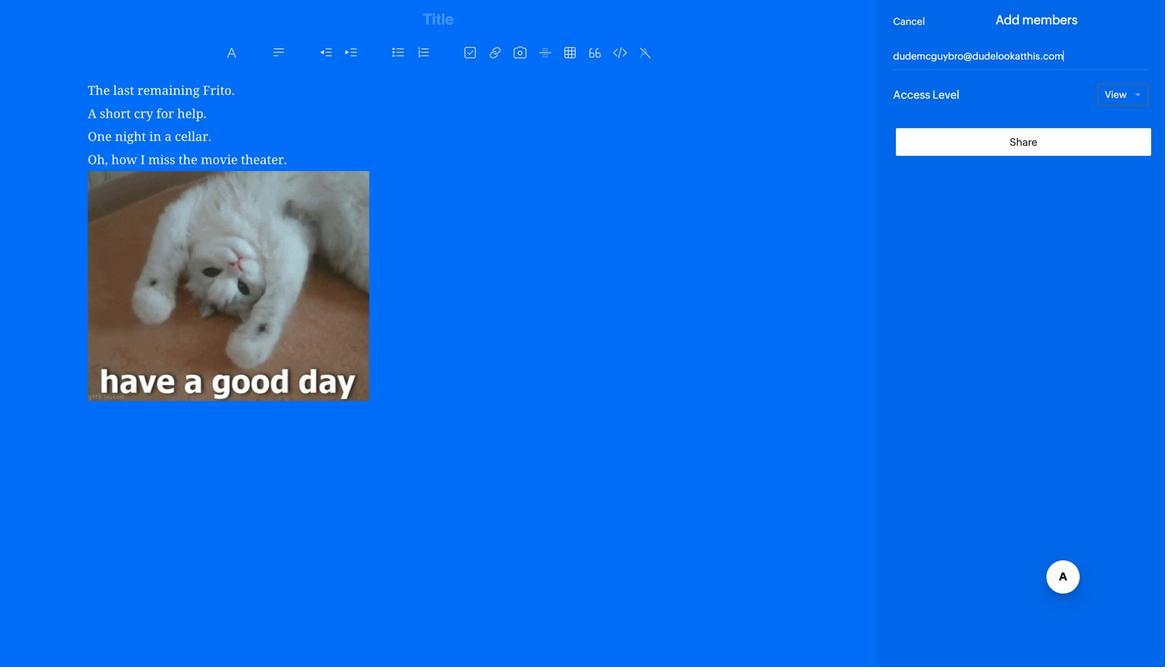 Task type: locate. For each thing, give the bounding box(es) containing it.
5 xs image from the left
[[563, 46, 577, 60]]

i
[[237, 138, 241, 151], [90, 157, 93, 169]]

xs image
[[225, 46, 239, 60], [272, 46, 286, 60], [319, 46, 333, 60], [391, 46, 405, 60], [563, 46, 577, 60], [638, 46, 652, 60]]

the
[[119, 157, 133, 169]]

theater.
[[49, 175, 81, 188]]

a
[[930, 11, 935, 22], [107, 138, 112, 151]]

1 horizontal spatial color image
[[597, 7, 616, 26]]

1 night from the left
[[70, 138, 93, 151]]

color image
[[502, 7, 522, 26], [644, 7, 663, 26]]

2 s image from the left
[[1135, 47, 1151, 64]]

1 vertical spatial a
[[107, 138, 112, 151]]

become
[[891, 11, 928, 22]]

share
[[1010, 136, 1038, 148]]

4 xs image from the left
[[391, 46, 405, 60]]

night
[[70, 138, 93, 151], [326, 138, 348, 151]]

remaining
[[89, 101, 138, 114]]

1 color image from the left
[[549, 7, 569, 26]]

the last remaining frito. a short cry for help. one night in a cellar. oh, how i miss the movie theater.
[[49, 101, 167, 188]]

access
[[893, 88, 930, 101]]

3 xs image from the left
[[463, 46, 477, 60]]

0 vertical spatial a
[[930, 11, 935, 22]]

how
[[68, 157, 87, 169]]

save
[[237, 157, 257, 169]]

0 vertical spatial i
[[237, 138, 241, 151]]

to
[[351, 138, 360, 151]]

all
[[548, 46, 568, 65]]

color image up the notes
[[597, 7, 616, 26]]

view
[[1105, 89, 1127, 100]]

color image up all
[[549, 7, 569, 26]]

xxs image
[[880, 11, 891, 22]]

0 horizontal spatial i
[[90, 157, 93, 169]]

short
[[59, 120, 81, 133]]

1 horizontal spatial night
[[326, 138, 348, 151]]

i inside the i left them out over night to save on heating.
[[237, 138, 241, 151]]

xs image
[[344, 46, 358, 60], [416, 46, 430, 60], [463, 46, 477, 60], [488, 46, 502, 60], [513, 46, 527, 60], [538, 46, 552, 60], [588, 46, 602, 60], [613, 46, 627, 60]]

a left the 'pro'
[[930, 11, 935, 22]]

one
[[49, 138, 67, 151]]

1 horizontal spatial color image
[[644, 7, 663, 26]]

become a pro
[[891, 11, 952, 22]]

the
[[49, 101, 67, 114]]

on
[[260, 157, 271, 169]]

a right in
[[107, 138, 112, 151]]

s image
[[1102, 47, 1118, 64], [1135, 47, 1151, 64]]

color image
[[549, 7, 569, 26], [597, 7, 616, 26]]

1 horizontal spatial a
[[930, 11, 935, 22]]

night left to
[[326, 138, 348, 151]]

share button
[[896, 128, 1151, 156]]

i left them out over night to save on heating.
[[237, 138, 360, 169]]

0 horizontal spatial s image
[[1102, 47, 1118, 64]]

2 color image from the left
[[597, 7, 616, 26]]

movie
[[135, 157, 163, 169]]

all notes
[[548, 46, 617, 65]]

out
[[286, 138, 300, 151]]

8 xs image from the left
[[613, 46, 627, 60]]

2 night from the left
[[326, 138, 348, 151]]

i inside the last remaining frito. a short cry for help. one night in a cellar. oh, how i miss the movie theater.
[[90, 157, 93, 169]]

last
[[70, 101, 86, 114]]

1 vertical spatial i
[[90, 157, 93, 169]]

2 color image from the left
[[644, 7, 663, 26]]

new image
[[39, 8, 55, 25]]

0 horizontal spatial color image
[[502, 7, 522, 26]]

0 horizontal spatial color image
[[549, 7, 569, 26]]

search image
[[146, 6, 168, 28]]

2 xs image from the left
[[272, 46, 286, 60]]

night left in
[[70, 138, 93, 151]]

add members
[[996, 13, 1078, 27]]

a
[[49, 120, 56, 133]]

1 horizontal spatial s image
[[1135, 47, 1151, 64]]

1 horizontal spatial i
[[237, 138, 241, 151]]

0 horizontal spatial night
[[70, 138, 93, 151]]

4 xs image from the left
[[488, 46, 502, 60]]

in
[[95, 138, 104, 151]]

i left the left
[[237, 138, 241, 151]]

0 horizontal spatial a
[[107, 138, 112, 151]]

i right how on the top
[[90, 157, 93, 169]]

over
[[303, 138, 323, 151]]

help.
[[116, 120, 138, 133]]

pro
[[937, 11, 952, 22]]



Task type: describe. For each thing, give the bounding box(es) containing it.
left
[[244, 138, 258, 151]]

cry
[[84, 120, 98, 133]]

miss
[[96, 157, 116, 169]]

dudemcguybro@dudelookatthis.com
[[893, 51, 1064, 62]]

for
[[101, 120, 114, 133]]

access level
[[893, 88, 960, 101]]

reminders image
[[212, 6, 234, 28]]

night inside the i left them out over night to save on heating.
[[326, 138, 348, 151]]

a inside the last remaining frito. a short cry for help. one night in a cellar. oh, how i miss the movie theater.
[[107, 138, 112, 151]]

night inside the last remaining frito. a short cry for help. one night in a cellar. oh, how i miss the movie theater.
[[70, 138, 93, 151]]

oh,
[[49, 157, 65, 169]]

tags image
[[179, 6, 201, 28]]

3 xs image from the left
[[319, 46, 333, 60]]

members
[[1022, 13, 1078, 27]]

notes
[[571, 46, 617, 65]]

frito.
[[141, 101, 167, 114]]

1 xs image from the left
[[344, 46, 358, 60]]

1 color image from the left
[[502, 7, 522, 26]]

cancel
[[893, 16, 925, 27]]

cellar.
[[115, 138, 141, 151]]

1 s image from the left
[[1102, 47, 1118, 64]]

2 xs image from the left
[[416, 46, 430, 60]]

them
[[261, 138, 283, 151]]

heating.
[[274, 157, 309, 169]]

6 xs image from the left
[[538, 46, 552, 60]]

add
[[996, 13, 1020, 27]]

7 xs image from the left
[[588, 46, 602, 60]]

1 xs image from the left
[[225, 46, 239, 60]]

5 xs image from the left
[[513, 46, 527, 60]]

level
[[933, 88, 960, 101]]

6 xs image from the left
[[638, 46, 652, 60]]



Task type: vqa. For each thing, say whether or not it's contained in the screenshot.
settings icon
no



